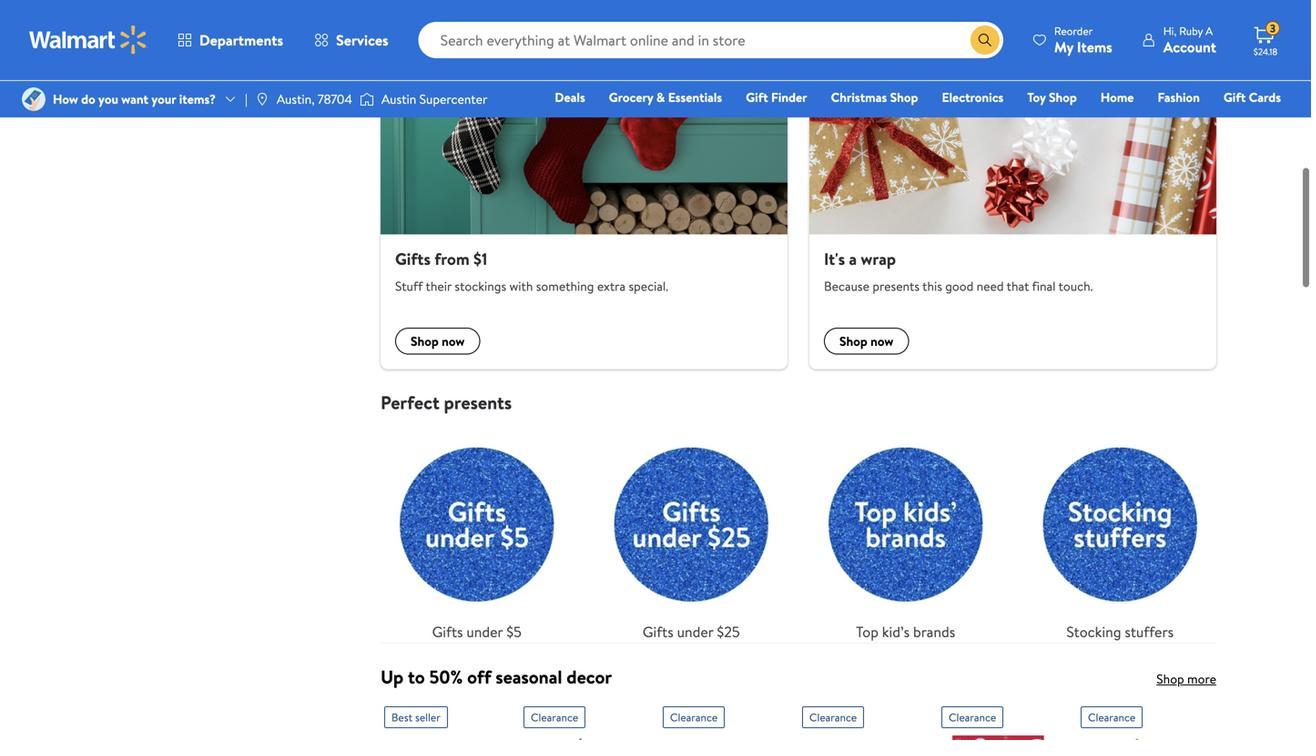 Task type: vqa. For each thing, say whether or not it's contained in the screenshot.
Electronics link
yes



Task type: describe. For each thing, give the bounding box(es) containing it.
austin, 78704
[[277, 90, 353, 108]]

electronics
[[942, 88, 1004, 106]]

walmart+
[[1227, 114, 1282, 132]]

3 clearance from the left
[[810, 710, 858, 726]]

shop more link
[[1157, 671, 1217, 688]]

seller
[[415, 710, 441, 726]]

stockings
[[455, 278, 507, 295]]

$5
[[507, 622, 522, 642]]

clearance for evergreen classics 7.5' pre-lit twinkly carolina spruce artificial christmas tree, app-controlled rgb led lights image
[[531, 710, 579, 726]]

to
[[408, 665, 425, 690]]

a
[[850, 248, 857, 271]]

essentials
[[668, 88, 723, 106]]

wrap
[[861, 248, 897, 271]]

set of 3, light-up led snowman family decoration, by holiday time image
[[942, 736, 1056, 741]]

gift finder
[[746, 88, 808, 106]]

extra
[[597, 278, 626, 295]]

off
[[467, 665, 492, 690]]

ruby
[[1180, 23, 1204, 39]]

fashion link
[[1150, 87, 1209, 107]]

it's
[[824, 248, 846, 271]]

christmas shop
[[831, 88, 919, 106]]

gifts for $25
[[643, 622, 674, 642]]

fashion
[[1158, 88, 1201, 106]]

gifts under $25
[[643, 622, 740, 642]]

one
[[1142, 114, 1170, 132]]

10ft tall christmas tree with programmed lights holiday time christmas outdoor decor image
[[1081, 736, 1195, 741]]

under for $5
[[467, 622, 503, 642]]

stuffers
[[1125, 622, 1174, 642]]

best
[[392, 710, 413, 726]]

up to 50% off seasonal decor
[[381, 665, 612, 690]]

debit
[[1173, 114, 1204, 132]]

list containing gifts from $1
[[370, 6, 1228, 370]]

3
[[1271, 21, 1277, 36]]

stocking stuffers link
[[1024, 429, 1217, 643]]

items?
[[179, 90, 216, 108]]

a
[[1206, 23, 1214, 39]]

kid's
[[883, 622, 910, 642]]

services button
[[299, 18, 404, 62]]

presents inside it's a wrap because presents this good need that final touch.
[[873, 278, 920, 295]]

Search search field
[[419, 22, 1004, 58]]

supercenter
[[420, 90, 488, 108]]

clearance for 10ft tall christmas tree with programmed lights holiday time christmas outdoor decor image
[[1089, 710, 1136, 726]]

my
[[1055, 37, 1074, 57]]

gift for cards
[[1224, 88, 1247, 106]]

evergreen classics 7.5' pre-lit twinkly carolina spruce artificial christmas tree, app-controlled rgb led lights image
[[524, 736, 638, 741]]

 image for austin, 78704
[[255, 92, 270, 107]]

christmas shop link
[[823, 87, 927, 107]]

registry
[[1072, 114, 1119, 132]]

how do you want your items?
[[53, 90, 216, 108]]

items
[[1078, 37, 1113, 57]]

austin,
[[277, 90, 315, 108]]

1 product group from the left
[[524, 700, 638, 741]]

decor
[[567, 665, 612, 690]]

austin supercenter
[[382, 90, 488, 108]]

hi, ruby a account
[[1164, 23, 1217, 57]]

shop more
[[1157, 671, 1217, 688]]

hi,
[[1164, 23, 1177, 39]]

brands
[[914, 622, 956, 642]]

electronics link
[[934, 87, 1012, 107]]

50%
[[430, 665, 463, 690]]

up
[[381, 665, 404, 690]]

from
[[435, 248, 470, 271]]

gift finder link
[[738, 87, 816, 107]]

gifts from $1 stuff their stockings with something extra special.
[[395, 248, 669, 295]]

gifts from $1 list item
[[370, 6, 799, 370]]

departments
[[200, 30, 283, 50]]

services
[[336, 30, 389, 50]]

toy shop
[[1028, 88, 1078, 106]]

reorder
[[1055, 23, 1094, 39]]

it's a wrap list item
[[799, 6, 1228, 370]]

Walmart Site-Wide search field
[[419, 22, 1004, 58]]

shop now for from
[[411, 333, 465, 350]]

gift cards link
[[1216, 87, 1290, 107]]

your
[[152, 90, 176, 108]]

home
[[1101, 88, 1135, 106]]

top
[[857, 622, 879, 642]]

 image for austin supercenter
[[360, 90, 374, 108]]

shop right christmas
[[891, 88, 919, 106]]

shop now for a
[[840, 333, 894, 350]]

$24.18
[[1254, 46, 1278, 58]]

|
[[245, 90, 248, 108]]

with
[[510, 278, 533, 295]]

account
[[1164, 37, 1217, 57]]

grocery
[[609, 88, 654, 106]]

home link
[[1093, 87, 1143, 107]]

78704
[[318, 90, 353, 108]]

grocery & essentials
[[609, 88, 723, 106]]



Task type: locate. For each thing, give the bounding box(es) containing it.
shop now down 'their'
[[411, 333, 465, 350]]

2 list from the top
[[370, 414, 1228, 643]]

their
[[426, 278, 452, 295]]

because
[[824, 278, 870, 295]]

you
[[98, 90, 118, 108]]

now for wrap
[[871, 333, 894, 350]]

want
[[121, 90, 149, 108]]

registry link
[[1064, 113, 1127, 133]]

it's a wrap because presents this good need that final touch.
[[824, 248, 1094, 295]]

1 horizontal spatial now
[[871, 333, 894, 350]]

0 vertical spatial list
[[370, 6, 1228, 370]]

0 horizontal spatial  image
[[22, 87, 46, 111]]

cards
[[1250, 88, 1282, 106]]

toy shop link
[[1020, 87, 1086, 107]]

 image left how
[[22, 87, 46, 111]]

shop
[[891, 88, 919, 106], [1050, 88, 1078, 106], [411, 333, 439, 350], [840, 333, 868, 350], [1157, 671, 1185, 688]]

walmart+ link
[[1219, 113, 1290, 133]]

&
[[657, 88, 665, 106]]

1 vertical spatial list
[[370, 414, 1228, 643]]

1 list from the top
[[370, 6, 1228, 370]]

1 vertical spatial presents
[[444, 390, 512, 416]]

clearance
[[531, 710, 579, 726], [671, 710, 718, 726], [810, 710, 858, 726], [949, 710, 997, 726], [1089, 710, 1136, 726]]

christmas
[[831, 88, 888, 106]]

gifts for $1
[[395, 248, 431, 271]]

gifts under $25 link
[[595, 429, 788, 643]]

now for $1
[[442, 333, 465, 350]]

1 under from the left
[[467, 622, 503, 642]]

1 shop now from the left
[[411, 333, 465, 350]]

touch.
[[1059, 278, 1094, 295]]

stocking stuffers
[[1067, 622, 1174, 642]]

one debit
[[1142, 114, 1204, 132]]

2 gift from the left
[[1224, 88, 1247, 106]]

perfect presents
[[381, 390, 512, 416]]

now inside the it's a wrap list item
[[871, 333, 894, 350]]

0 horizontal spatial now
[[442, 333, 465, 350]]

now inside gifts from $1 list item
[[442, 333, 465, 350]]

gift left the finder
[[746, 88, 769, 106]]

best seller
[[392, 710, 441, 726]]

0 horizontal spatial presents
[[444, 390, 512, 416]]

0 horizontal spatial product group
[[524, 700, 638, 741]]

$25
[[717, 622, 740, 642]]

shop right toy
[[1050, 88, 1078, 106]]

one debit link
[[1134, 113, 1212, 133]]

gifts inside 'gifts under $5' link
[[432, 622, 463, 642]]

shop now inside gifts from $1 list item
[[411, 333, 465, 350]]

0 horizontal spatial gifts
[[395, 248, 431, 271]]

gift inside gift cards registry
[[1224, 88, 1247, 106]]

under for $25
[[677, 622, 714, 642]]

something
[[536, 278, 594, 295]]

under
[[467, 622, 503, 642], [677, 622, 714, 642]]

$1
[[474, 248, 488, 271]]

deals
[[555, 88, 586, 106]]

need
[[977, 278, 1004, 295]]

2 horizontal spatial product group
[[1081, 700, 1195, 741]]

now down wrap on the right of the page
[[871, 333, 894, 350]]

under left $25
[[677, 622, 714, 642]]

presents right 'perfect'
[[444, 390, 512, 416]]

presents down wrap on the right of the page
[[873, 278, 920, 295]]

2 horizontal spatial  image
[[360, 90, 374, 108]]

shop now down because on the top right
[[840, 333, 894, 350]]

 image for how do you want your items?
[[22, 87, 46, 111]]

clearance for set of 3, light-up led snowman family decoration, by holiday time image
[[949, 710, 997, 726]]

2 product group from the left
[[942, 700, 1056, 741]]

shop now
[[411, 333, 465, 350], [840, 333, 894, 350]]

stuff
[[395, 278, 423, 295]]

now
[[442, 333, 465, 350], [871, 333, 894, 350]]

seasonal
[[496, 665, 563, 690]]

shop down because on the top right
[[840, 333, 868, 350]]

gifts under $5 link
[[381, 429, 574, 643]]

this
[[923, 278, 943, 295]]

list
[[370, 6, 1228, 370], [370, 414, 1228, 643]]

2 horizontal spatial gifts
[[643, 622, 674, 642]]

top kid's brands
[[857, 622, 956, 642]]

0 horizontal spatial under
[[467, 622, 503, 642]]

that
[[1007, 278, 1030, 295]]

grocery & essentials link
[[601, 87, 731, 107]]

2 now from the left
[[871, 333, 894, 350]]

shop left more
[[1157, 671, 1185, 688]]

toy
[[1028, 88, 1046, 106]]

gift cards registry
[[1072, 88, 1282, 132]]

3 product group from the left
[[1081, 700, 1195, 741]]

final
[[1033, 278, 1056, 295]]

gifts inside gifts from $1 stuff their stockings with something extra special.
[[395, 248, 431, 271]]

gifts under $5
[[432, 622, 522, 642]]

shop now inside the it's a wrap list item
[[840, 333, 894, 350]]

 image right 78704
[[360, 90, 374, 108]]

shop inside gifts from $1 list item
[[411, 333, 439, 350]]

2 shop now from the left
[[840, 333, 894, 350]]

0 horizontal spatial gift
[[746, 88, 769, 106]]

1 horizontal spatial product group
[[942, 700, 1056, 741]]

gift
[[746, 88, 769, 106], [1224, 88, 1247, 106]]

1 horizontal spatial  image
[[255, 92, 270, 107]]

 image right |
[[255, 92, 270, 107]]

1 horizontal spatial under
[[677, 622, 714, 642]]

austin
[[382, 90, 417, 108]]

 image
[[22, 87, 46, 111], [360, 90, 374, 108], [255, 92, 270, 107]]

2 under from the left
[[677, 622, 714, 642]]

shop inside the it's a wrap list item
[[840, 333, 868, 350]]

now down 'their'
[[442, 333, 465, 350]]

gifts left $25
[[643, 622, 674, 642]]

4 clearance from the left
[[949, 710, 997, 726]]

finder
[[772, 88, 808, 106]]

deals link
[[547, 87, 594, 107]]

shop down 'their'
[[411, 333, 439, 350]]

top kid's brands link
[[810, 429, 1003, 643]]

0 vertical spatial presents
[[873, 278, 920, 295]]

product group
[[524, 700, 638, 741], [942, 700, 1056, 741], [1081, 700, 1195, 741]]

1 clearance from the left
[[531, 710, 579, 726]]

1 horizontal spatial presents
[[873, 278, 920, 295]]

more
[[1188, 671, 1217, 688]]

1 horizontal spatial shop now
[[840, 333, 894, 350]]

1 gift from the left
[[746, 88, 769, 106]]

gift left cards
[[1224, 88, 1247, 106]]

how
[[53, 90, 78, 108]]

gifts up '50%'
[[432, 622, 463, 642]]

gifts inside gifts under $25 link
[[643, 622, 674, 642]]

2 clearance from the left
[[671, 710, 718, 726]]

perfect
[[381, 390, 440, 416]]

reorder my items
[[1055, 23, 1113, 57]]

0 horizontal spatial shop now
[[411, 333, 465, 350]]

list containing gifts under $5
[[370, 414, 1228, 643]]

5 clearance from the left
[[1089, 710, 1136, 726]]

walmart image
[[29, 26, 148, 55]]

gift for finder
[[746, 88, 769, 106]]

departments button
[[162, 18, 299, 62]]

search icon image
[[978, 33, 993, 47]]

special.
[[629, 278, 669, 295]]

presents
[[873, 278, 920, 295], [444, 390, 512, 416]]

1 horizontal spatial gifts
[[432, 622, 463, 642]]

under left $5
[[467, 622, 503, 642]]

stocking
[[1067, 622, 1122, 642]]

1 horizontal spatial gift
[[1224, 88, 1247, 106]]

gifts for $5
[[432, 622, 463, 642]]

1 now from the left
[[442, 333, 465, 350]]

gifts up stuff
[[395, 248, 431, 271]]

do
[[81, 90, 95, 108]]



